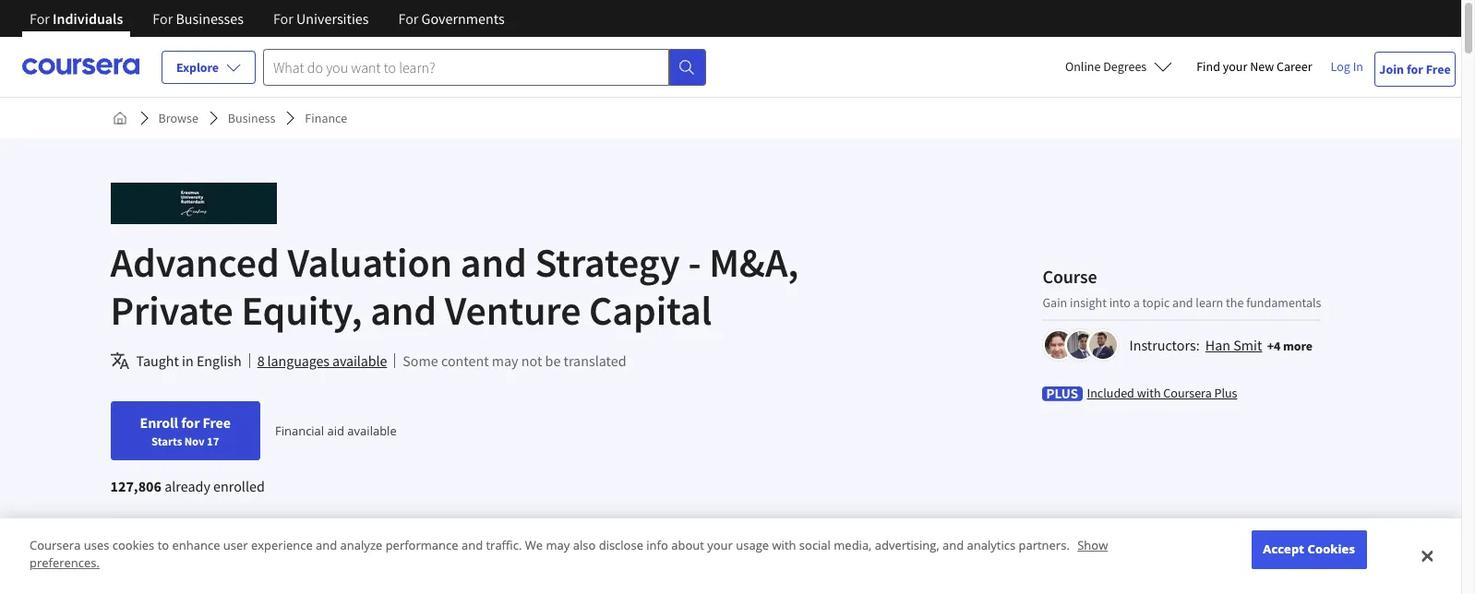 Task type: describe. For each thing, give the bounding box(es) containing it.
explore
[[176, 59, 219, 76]]

social
[[800, 538, 831, 554]]

online
[[1066, 58, 1101, 75]]

available for 8 languages available
[[333, 352, 387, 370]]

for for governments
[[399, 9, 419, 28]]

cookies
[[1308, 541, 1356, 558]]

course gain insight into a topic and learn the fundamentals
[[1043, 265, 1322, 311]]

find your new career link
[[1188, 55, 1322, 79]]

also
[[573, 538, 596, 554]]

advanced
[[110, 237, 280, 288]]

for for individuals
[[30, 9, 50, 28]]

accept cookies
[[1264, 541, 1356, 558]]

content
[[441, 352, 489, 370]]

user
[[223, 538, 248, 554]]

in
[[182, 352, 194, 370]]

0 vertical spatial your
[[1224, 58, 1248, 75]]

business
[[228, 110, 276, 127]]

0 horizontal spatial may
[[492, 352, 519, 370]]

coursera plus image
[[1043, 387, 1084, 401]]

aid
[[327, 423, 345, 440]]

taught in english
[[136, 352, 242, 370]]

new
[[1251, 58, 1275, 75]]

show preferences. link
[[30, 538, 1109, 572]]

join
[[1380, 60, 1405, 77]]

8 languages available button
[[257, 350, 387, 372]]

enrolled
[[213, 478, 265, 496]]

already
[[165, 478, 210, 496]]

show preferences.
[[30, 538, 1109, 572]]

financial aid available
[[275, 423, 397, 440]]

for governments
[[399, 9, 505, 28]]

coursera image
[[22, 52, 139, 82]]

into
[[1110, 294, 1131, 311]]

languages
[[267, 352, 330, 370]]

partners.
[[1019, 538, 1070, 554]]

online degrees
[[1066, 58, 1147, 75]]

for businesses
[[153, 9, 244, 28]]

advertising,
[[875, 538, 940, 554]]

be
[[545, 352, 561, 370]]

for for join
[[1408, 60, 1424, 77]]

han smit link
[[1206, 336, 1263, 354]]

nishad matawlie image
[[1090, 331, 1118, 359]]

experience
[[251, 538, 313, 554]]

course
[[1043, 265, 1098, 288]]

0 vertical spatial coursera
[[1164, 385, 1212, 401]]

1 vertical spatial your
[[708, 538, 733, 554]]

fundamentals
[[1247, 294, 1322, 311]]

free for enroll
[[203, 414, 231, 432]]

erasmus university rotterdam image
[[110, 183, 277, 224]]

and inside course gain insight into a topic and learn the fundamentals
[[1173, 294, 1194, 311]]

available for financial aid available
[[348, 423, 397, 440]]

free for join
[[1427, 60, 1452, 77]]

han
[[1206, 336, 1231, 354]]

uses
[[84, 538, 109, 554]]

-
[[688, 237, 701, 288]]

analytics
[[968, 538, 1016, 554]]

in
[[1354, 58, 1364, 75]]

career
[[1277, 58, 1313, 75]]

advanced valuation and strategy - m&a, private equity, and venture capital
[[110, 237, 799, 336]]

explore button
[[162, 51, 256, 84]]

banner navigation
[[15, 0, 520, 51]]

capital
[[589, 285, 712, 336]]

finance
[[305, 110, 347, 127]]

individuals
[[53, 9, 123, 28]]

home image
[[112, 111, 127, 126]]

nov
[[184, 434, 205, 449]]

we
[[525, 538, 543, 554]]

translated
[[564, 352, 627, 370]]

cookies
[[112, 538, 155, 554]]

8
[[257, 352, 265, 370]]

+4 more button
[[1268, 337, 1313, 355]]

smit
[[1234, 336, 1263, 354]]

not
[[522, 352, 543, 370]]

degrees
[[1104, 58, 1147, 75]]



Task type: vqa. For each thing, say whether or not it's contained in the screenshot.
Next Slide icon
no



Task type: locate. For each thing, give the bounding box(es) containing it.
1 horizontal spatial may
[[546, 538, 570, 554]]

1 horizontal spatial with
[[1138, 385, 1162, 401]]

for right join at the right of page
[[1408, 60, 1424, 77]]

find your new career
[[1197, 58, 1313, 75]]

may left the not
[[492, 352, 519, 370]]

free inside enroll for free starts nov 17
[[203, 414, 231, 432]]

for inside enroll for free starts nov 17
[[181, 414, 200, 432]]

dyaran bansraj image
[[1068, 331, 1096, 359]]

financial
[[275, 423, 324, 440]]

about
[[672, 538, 705, 554]]

available inside button
[[333, 352, 387, 370]]

free right join at the right of page
[[1427, 60, 1452, 77]]

private
[[110, 285, 233, 336]]

governments
[[422, 9, 505, 28]]

finance link
[[298, 102, 355, 135]]

may right we
[[546, 538, 570, 554]]

1 vertical spatial coursera
[[30, 538, 81, 554]]

included
[[1088, 385, 1135, 401]]

coursera uses cookies to enhance user experience and analyze performance and traffic. we may also disclose info about your usage with social media, advertising, and analytics partners.
[[30, 538, 1073, 554]]

included with coursera plus
[[1088, 385, 1238, 401]]

business link
[[221, 102, 283, 135]]

enhance
[[172, 538, 220, 554]]

more
[[1284, 338, 1313, 354]]

insight
[[1071, 294, 1107, 311]]

han smit image
[[1046, 331, 1074, 359]]

for
[[30, 9, 50, 28], [153, 9, 173, 28], [273, 9, 294, 28], [399, 9, 419, 28]]

accept cookies button
[[1252, 531, 1368, 570]]

0 vertical spatial for
[[1408, 60, 1424, 77]]

topic
[[1143, 294, 1171, 311]]

1 vertical spatial free
[[203, 414, 231, 432]]

0 vertical spatial may
[[492, 352, 519, 370]]

8 languages available
[[257, 352, 387, 370]]

enroll
[[140, 414, 178, 432]]

available
[[333, 352, 387, 370], [348, 423, 397, 440]]

instructors:
[[1130, 336, 1200, 354]]

0 vertical spatial with
[[1138, 385, 1162, 401]]

coursera up preferences. in the bottom left of the page
[[30, 538, 81, 554]]

the
[[1227, 294, 1244, 311]]

1 horizontal spatial your
[[1224, 58, 1248, 75]]

for
[[1408, 60, 1424, 77], [181, 414, 200, 432]]

join for free link
[[1375, 51, 1457, 86]]

analyze
[[340, 538, 383, 554]]

coursera left 'plus'
[[1164, 385, 1212, 401]]

1 vertical spatial may
[[546, 538, 570, 554]]

included with coursera plus link
[[1088, 384, 1238, 402]]

strategy
[[535, 237, 680, 288]]

info
[[647, 538, 669, 554]]

for for universities
[[273, 9, 294, 28]]

universities
[[297, 9, 369, 28]]

1 vertical spatial for
[[181, 414, 200, 432]]

gain
[[1043, 294, 1068, 311]]

some
[[403, 352, 438, 370]]

1 vertical spatial available
[[348, 423, 397, 440]]

your right about
[[708, 538, 733, 554]]

english
[[197, 352, 242, 370]]

media,
[[834, 538, 872, 554]]

with right included
[[1138, 385, 1162, 401]]

2 for from the left
[[153, 9, 173, 28]]

127,806
[[110, 478, 162, 496]]

businesses
[[176, 9, 244, 28]]

enroll for free starts nov 17
[[140, 414, 231, 449]]

1 vertical spatial with
[[773, 538, 797, 554]]

log in link
[[1322, 55, 1373, 78]]

log in
[[1332, 58, 1364, 75]]

financial aid available button
[[275, 423, 397, 440]]

0 horizontal spatial coursera
[[30, 538, 81, 554]]

for individuals
[[30, 9, 123, 28]]

show
[[1078, 538, 1109, 554]]

accept
[[1264, 541, 1305, 558]]

for left the 'businesses'
[[153, 9, 173, 28]]

learn
[[1196, 294, 1224, 311]]

1 for from the left
[[30, 9, 50, 28]]

0 vertical spatial available
[[333, 352, 387, 370]]

disclose
[[599, 538, 644, 554]]

0 horizontal spatial your
[[708, 538, 733, 554]]

with
[[1138, 385, 1162, 401], [773, 538, 797, 554]]

browse link
[[151, 102, 206, 135]]

1 horizontal spatial for
[[1408, 60, 1424, 77]]

online degrees button
[[1051, 46, 1188, 87]]

None search field
[[263, 48, 707, 85]]

1 horizontal spatial free
[[1427, 60, 1452, 77]]

your
[[1224, 58, 1248, 75], [708, 538, 733, 554]]

plus
[[1215, 385, 1238, 401]]

free
[[1427, 60, 1452, 77], [203, 414, 231, 432]]

for for enroll
[[181, 414, 200, 432]]

equity,
[[241, 285, 362, 336]]

1 horizontal spatial coursera
[[1164, 385, 1212, 401]]

preferences.
[[30, 556, 100, 572]]

browse
[[158, 110, 198, 127]]

to
[[158, 538, 169, 554]]

4 for from the left
[[399, 9, 419, 28]]

What do you want to learn? text field
[[263, 48, 670, 85]]

available right aid
[[348, 423, 397, 440]]

performance
[[386, 538, 459, 554]]

join for free
[[1380, 60, 1452, 77]]

for universities
[[273, 9, 369, 28]]

with left social
[[773, 538, 797, 554]]

log
[[1332, 58, 1351, 75]]

17
[[207, 434, 219, 449]]

a
[[1134, 294, 1140, 311]]

your right find
[[1224, 58, 1248, 75]]

0 vertical spatial free
[[1427, 60, 1452, 77]]

free up 17
[[203, 414, 231, 432]]

3 for from the left
[[273, 9, 294, 28]]

for left universities
[[273, 9, 294, 28]]

m&a,
[[710, 237, 799, 288]]

some content may not be translated
[[403, 352, 627, 370]]

127,806 already enrolled
[[110, 478, 265, 496]]

0 horizontal spatial free
[[203, 414, 231, 432]]

for for businesses
[[153, 9, 173, 28]]

starts
[[152, 434, 182, 449]]

available left some
[[333, 352, 387, 370]]

0 horizontal spatial with
[[773, 538, 797, 554]]

0 horizontal spatial for
[[181, 414, 200, 432]]

traffic.
[[486, 538, 522, 554]]

coursera
[[1164, 385, 1212, 401], [30, 538, 81, 554]]

valuation
[[288, 237, 453, 288]]

venture
[[445, 285, 581, 336]]

usage
[[736, 538, 770, 554]]

for left the governments
[[399, 9, 419, 28]]

for left individuals
[[30, 9, 50, 28]]

for up nov
[[181, 414, 200, 432]]

may
[[492, 352, 519, 370], [546, 538, 570, 554]]



